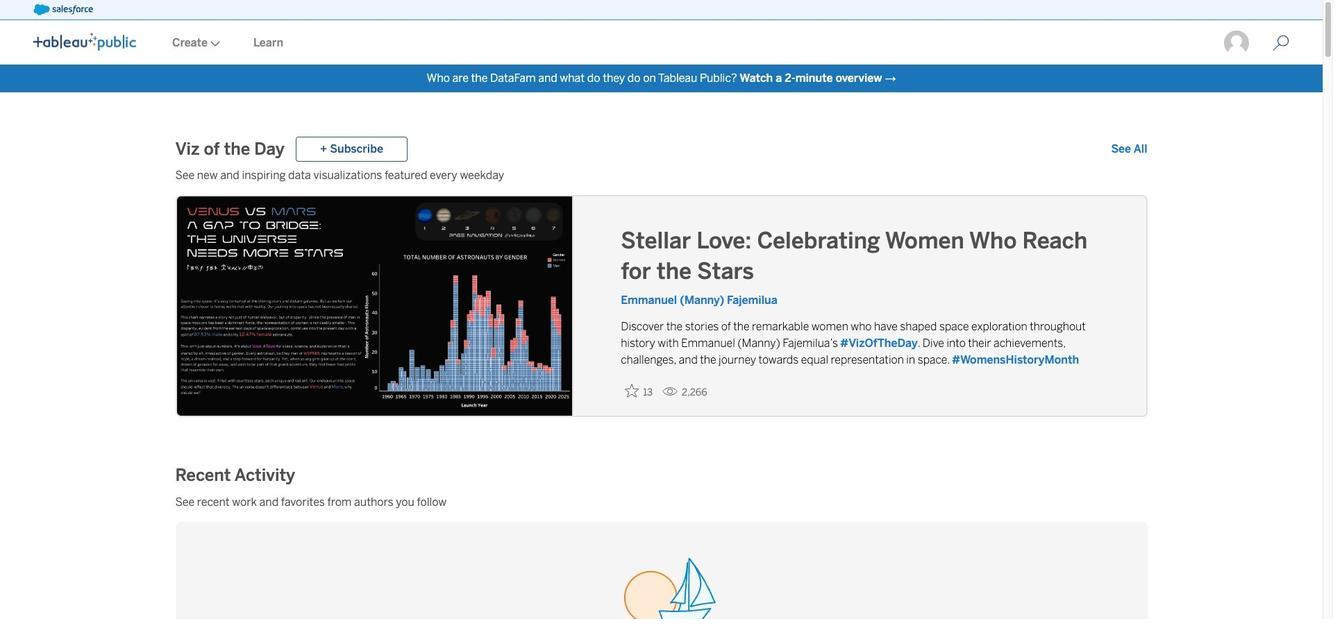 Task type: vqa. For each thing, say whether or not it's contained in the screenshot.
go to search image
yes



Task type: describe. For each thing, give the bounding box(es) containing it.
salesforce logo image
[[33, 4, 93, 15]]

logo image
[[33, 33, 136, 51]]

go to search image
[[1257, 35, 1307, 51]]

jacob.simon6557 image
[[1223, 29, 1251, 57]]

Add Favorite button
[[621, 380, 657, 403]]

create image
[[208, 41, 220, 47]]

see all viz of the day element
[[1112, 141, 1148, 158]]



Task type: locate. For each thing, give the bounding box(es) containing it.
see new and inspiring data visualizations featured every weekday element
[[175, 167, 1148, 184]]

see recent work and favorites from authors you follow element
[[175, 495, 1148, 511]]

add favorite image
[[625, 384, 639, 398]]

viz of the day heading
[[175, 138, 285, 160]]

recent activity heading
[[175, 464, 295, 487]]

tableau public viz of the day image
[[177, 197, 574, 419]]



